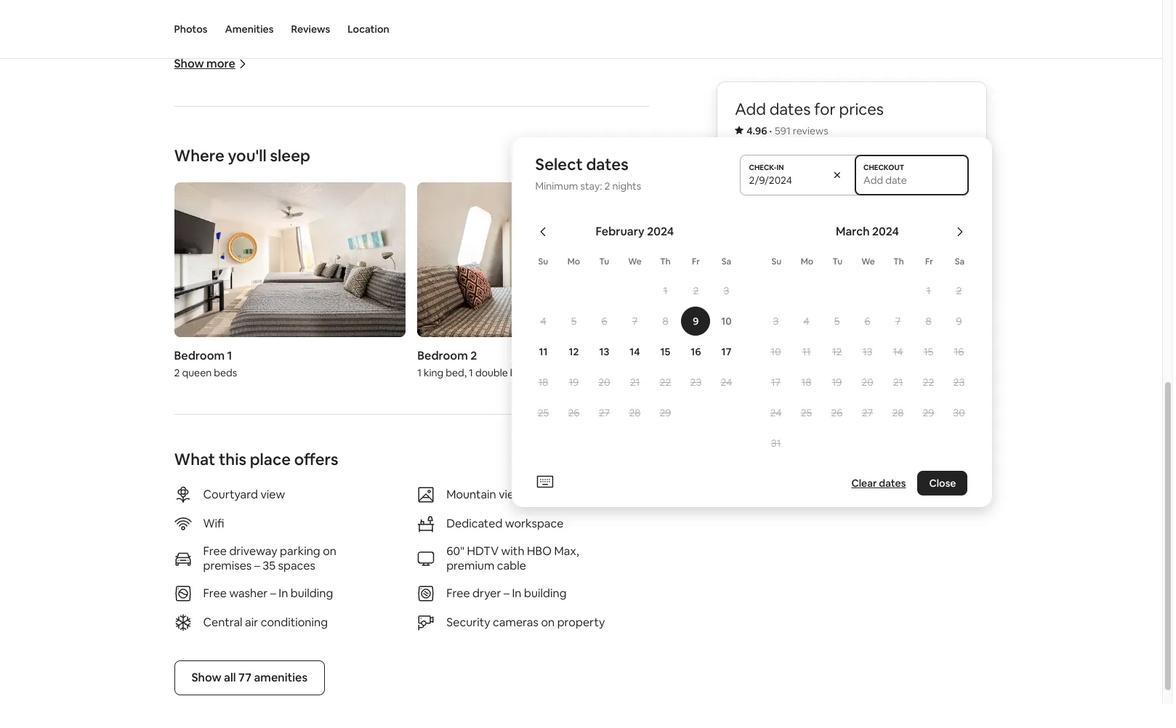 Task type: vqa. For each thing, say whether or not it's contained in the screenshot.


Task type: describe. For each thing, give the bounding box(es) containing it.
2 11 button from the left
[[791, 337, 822, 366]]

0 vertical spatial 3 button
[[711, 276, 742, 305]]

free dryer – in building
[[446, 586, 567, 601]]

offers
[[294, 449, 338, 469]]

hbo
[[527, 544, 552, 559]]

0 horizontal spatial 17 button
[[711, 337, 742, 366]]

1 19 from the left
[[569, 376, 579, 389]]

check availability
[[804, 257, 900, 273]]

1 vertical spatial on
[[541, 615, 555, 630]]

march
[[836, 224, 870, 239]]

1 28 button from the left
[[620, 398, 650, 427]]

2 18 button from the left
[[791, 368, 822, 397]]

14 for first the '14' button
[[630, 345, 640, 358]]

1 14 button from the left
[[620, 337, 650, 366]]

1 27 button from the left
[[589, 398, 620, 427]]

9 for first 9 button from the right
[[956, 315, 962, 328]]

with
[[501, 544, 524, 559]]

60"
[[446, 544, 464, 559]]

in for dryer
[[512, 586, 522, 601]]

close
[[929, 477, 956, 490]]

13 for 1st 13 button from left
[[599, 345, 609, 358]]

driveway
[[229, 544, 277, 559]]

2 28 from the left
[[892, 406, 904, 419]]

building for free dryer – in building
[[524, 586, 567, 601]]

1 19 button from the left
[[559, 368, 589, 397]]

31
[[771, 437, 781, 450]]

6 for second 6 button from right
[[601, 315, 607, 328]]

2 25 button from the left
[[791, 398, 822, 427]]

21 for 2nd '21' 'button' from the right
[[630, 376, 640, 389]]

2 25 from the left
[[801, 406, 812, 419]]

amenities button
[[225, 0, 274, 58]]

add dates for prices
[[735, 99, 884, 119]]

minimum
[[535, 180, 578, 193]]

591
[[775, 124, 791, 137]]

1 horizontal spatial 3
[[773, 315, 779, 328]]

air
[[245, 615, 258, 630]]

where you'll sleep
[[174, 146, 310, 166]]

add for add date
[[861, 174, 881, 187]]

2 sa from the left
[[955, 256, 965, 267]]

dedicated
[[446, 516, 503, 531]]

30 button
[[944, 398, 974, 427]]

property
[[557, 615, 605, 630]]

2 12 from the left
[[832, 345, 842, 358]]

2 23 button from the left
[[944, 368, 974, 397]]

2 inside bedroom 2 1 king bed, 1 double bed, 1 single bed
[[470, 348, 477, 363]]

2 bed, from the left
[[510, 366, 531, 379]]

2 20 button from the left
[[852, 368, 883, 397]]

13 for 2nd 13 button
[[863, 345, 872, 358]]

2 19 button from the left
[[822, 368, 852, 397]]

1 13 button from the left
[[589, 337, 620, 366]]

1 6 button from the left
[[589, 307, 620, 336]]

dates for select
[[586, 154, 629, 174]]

2024 for february 2024
[[647, 224, 674, 239]]

dedicated workspace
[[446, 516, 564, 531]]

2 8 button from the left
[[913, 307, 944, 336]]

reviews
[[291, 23, 330, 36]]

23 for first 23 button from the right
[[953, 376, 965, 389]]

2 9 button from the left
[[944, 307, 974, 336]]

0 vertical spatial 10 button
[[711, 307, 742, 336]]

2 add date text field from the left
[[863, 174, 961, 187]]

2 8 from the left
[[926, 315, 932, 328]]

1 28 from the left
[[629, 406, 641, 419]]

1 horizontal spatial 24
[[770, 406, 782, 419]]

26 for 2nd 26 button from left
[[831, 406, 843, 419]]

hdtv
[[467, 544, 499, 559]]

0 vertical spatial 24 button
[[711, 368, 742, 397]]

17 for the 17 button to the left
[[721, 345, 731, 358]]

31 button
[[761, 429, 791, 458]]

nights
[[612, 180, 641, 193]]

2 20 from the left
[[862, 376, 873, 389]]

14 for 1st the '14' button from the right
[[893, 345, 903, 358]]

show all 77 amenities button
[[174, 661, 325, 695]]

location button
[[348, 0, 389, 58]]

premium
[[446, 558, 495, 573]]

0 horizontal spatial 3
[[724, 284, 729, 297]]

30
[[953, 406, 965, 419]]

add for add dates for prices
[[735, 99, 766, 119]]

1 22 button from the left
[[650, 368, 681, 397]]

35
[[263, 558, 276, 573]]

4 for 1st "4" button from right
[[803, 315, 809, 328]]

1 we from the left
[[628, 256, 642, 267]]

mountain view
[[446, 487, 523, 502]]

what
[[174, 449, 215, 469]]

clear dates button
[[846, 471, 912, 496]]

– inside free driveway parking on premises – 35 spaces
[[254, 558, 260, 573]]

1 vertical spatial 3 button
[[761, 307, 791, 336]]

location
[[348, 23, 389, 36]]

dryer
[[472, 586, 501, 601]]

more
[[206, 56, 235, 72]]

all
[[224, 670, 236, 685]]

1 29 from the left
[[660, 406, 671, 419]]

view for mountain view
[[499, 487, 523, 502]]

2 16 button from the left
[[944, 337, 974, 366]]

cable
[[497, 558, 526, 573]]

select
[[535, 154, 583, 174]]

max,
[[554, 544, 579, 559]]

courtyard view
[[203, 487, 285, 502]]

free for free dryer – in building
[[446, 586, 470, 601]]

parking
[[280, 544, 320, 559]]

1 8 button from the left
[[650, 307, 681, 336]]

2 27 button from the left
[[852, 398, 883, 427]]

beds
[[214, 366, 237, 379]]

clear dates
[[851, 477, 906, 490]]

free washer – in building
[[203, 586, 333, 601]]

2 6 button from the left
[[852, 307, 883, 336]]

1 tu from the left
[[599, 256, 609, 267]]

1 20 button from the left
[[589, 368, 620, 397]]

free for free washer – in building
[[203, 586, 227, 601]]

march 2024
[[836, 224, 899, 239]]

/
[[570, 147, 574, 160]]

for
[[814, 99, 836, 119]]

1 add date text field from the left
[[749, 174, 820, 187]]

2 7 button from the left
[[883, 307, 913, 336]]

1 25 button from the left
[[528, 398, 559, 427]]

1 25 from the left
[[538, 406, 549, 419]]

place
[[250, 449, 291, 469]]

4.96
[[747, 124, 767, 137]]

close button
[[918, 471, 968, 496]]

reviews button
[[291, 0, 330, 58]]

7 for second 7 button from the right
[[632, 315, 638, 328]]

february 2024
[[596, 224, 674, 239]]

dates for add
[[769, 99, 811, 119]]

1 horizontal spatial 24 button
[[761, 398, 791, 427]]

2 21 button from the left
[[883, 368, 913, 397]]

queen
[[182, 366, 212, 379]]

1 8 from the left
[[662, 315, 668, 328]]

2 fr from the left
[[925, 256, 933, 267]]

0 horizontal spatial 10
[[721, 315, 732, 328]]

amenities
[[225, 23, 274, 36]]

washer
[[229, 586, 268, 601]]

wifi
[[203, 516, 224, 531]]

11 for first the 11 button from right
[[802, 345, 811, 358]]

1 inside bedroom 1 2 queen beds
[[227, 348, 232, 363]]

photos
[[174, 23, 207, 36]]

1 21 button from the left
[[620, 368, 650, 397]]

show more button
[[174, 56, 247, 72]]

mountain
[[446, 487, 496, 502]]

1 18 button from the left
[[528, 368, 559, 397]]

security
[[446, 615, 490, 630]]

february
[[596, 224, 645, 239]]

21 for 2nd '21' 'button'
[[893, 376, 903, 389]]

2 we from the left
[[861, 256, 875, 267]]

1 16 button from the left
[[681, 337, 711, 366]]

2 18 from the left
[[801, 376, 812, 389]]

2 mo from the left
[[801, 256, 814, 267]]

1 29 button from the left
[[650, 398, 681, 427]]

conditioning
[[261, 615, 328, 630]]

where you'll sleep region
[[168, 142, 898, 385]]

2 su from the left
[[772, 256, 782, 267]]

11 for second the 11 button from right
[[539, 345, 548, 358]]

77
[[238, 670, 252, 685]]

king
[[424, 366, 444, 379]]

view for courtyard view
[[261, 487, 285, 502]]

availability
[[842, 257, 900, 273]]

1 7 button from the left
[[620, 307, 650, 336]]

stay:
[[580, 180, 602, 193]]

premises
[[203, 558, 252, 573]]

– for free washer – in building
[[270, 586, 276, 601]]

2 19 from the left
[[832, 376, 842, 389]]

2 15 button from the left
[[913, 337, 944, 366]]

1 16 from the left
[[691, 345, 701, 358]]

1 / 2
[[563, 147, 582, 160]]

show for show more
[[174, 56, 204, 72]]

check availability button
[[735, 248, 969, 283]]

2 26 button from the left
[[822, 398, 852, 427]]

·
[[769, 124, 772, 137]]

22 for first the 22 button
[[660, 376, 671, 389]]

2/9/2024
[[744, 174, 787, 187]]

9 for first 9 button from left
[[693, 315, 699, 328]]

central
[[203, 615, 242, 630]]

sleep
[[270, 146, 310, 166]]

on inside free driveway parking on premises – 35 spaces
[[323, 544, 337, 559]]

reviews
[[793, 124, 828, 137]]



Task type: locate. For each thing, give the bounding box(es) containing it.
0 vertical spatial dates
[[769, 99, 811, 119]]

2 13 button from the left
[[852, 337, 883, 366]]

dates inside button
[[879, 477, 906, 490]]

show all 77 amenities
[[192, 670, 308, 685]]

security cameras on property
[[446, 615, 605, 630]]

2 5 button from the left
[[822, 307, 852, 336]]

1 12 button from the left
[[559, 337, 589, 366]]

21
[[630, 376, 640, 389], [893, 376, 903, 389]]

bed, right king
[[446, 366, 467, 379]]

1 horizontal spatial 6
[[865, 315, 870, 328]]

1 bedroom from the left
[[174, 348, 225, 363]]

2024 right "february"
[[647, 224, 674, 239]]

15 for second 15 button from the right
[[660, 345, 670, 358]]

1 horizontal spatial view
[[499, 487, 523, 502]]

1 11 button from the left
[[528, 337, 559, 366]]

1 vertical spatial 3
[[773, 315, 779, 328]]

1 5 button from the left
[[559, 307, 589, 336]]

18 button up 31 button
[[791, 368, 822, 397]]

0 horizontal spatial 7
[[632, 315, 638, 328]]

5
[[571, 315, 577, 328], [834, 315, 840, 328]]

–
[[254, 558, 260, 573], [270, 586, 276, 601], [504, 586, 510, 601]]

th down february 2024
[[660, 256, 671, 267]]

1 fr from the left
[[692, 256, 700, 267]]

photos button
[[174, 0, 207, 58]]

0 horizontal spatial 27
[[599, 406, 610, 419]]

0 vertical spatial 24
[[721, 376, 732, 389]]

10 button
[[711, 307, 742, 336], [761, 337, 791, 366]]

2 button for february 2024
[[681, 276, 711, 305]]

4 button down check
[[791, 307, 822, 336]]

29
[[660, 406, 671, 419], [923, 406, 934, 419]]

3
[[724, 284, 729, 297], [773, 315, 779, 328]]

2 1 button from the left
[[913, 276, 944, 305]]

1 horizontal spatial 21
[[893, 376, 903, 389]]

2 6 from the left
[[865, 315, 870, 328]]

1 horizontal spatial 26 button
[[822, 398, 852, 427]]

add date text field down 591
[[749, 174, 820, 187]]

0 horizontal spatial 12 button
[[559, 337, 589, 366]]

1 horizontal spatial 22
[[923, 376, 934, 389]]

2 vertical spatial dates
[[879, 477, 906, 490]]

12 button
[[559, 337, 589, 366], [822, 337, 852, 366]]

0 horizontal spatial 26 button
[[559, 398, 589, 427]]

0 horizontal spatial 17
[[721, 345, 731, 358]]

– left '35'
[[254, 558, 260, 573]]

single
[[540, 366, 567, 379]]

6
[[601, 315, 607, 328], [865, 315, 870, 328]]

0 horizontal spatial 7 button
[[620, 307, 650, 336]]

4 button up single
[[528, 307, 559, 336]]

4 up single
[[540, 315, 546, 328]]

0 vertical spatial add
[[735, 99, 766, 119]]

show left more at top left
[[174, 56, 204, 72]]

1 26 from the left
[[568, 406, 580, 419]]

free driveway parking on premises – 35 spaces
[[203, 544, 337, 573]]

0 horizontal spatial 6 button
[[589, 307, 620, 336]]

14
[[630, 345, 640, 358], [893, 345, 903, 358]]

prices
[[839, 99, 884, 119]]

bedroom for bedroom 2
[[417, 348, 468, 363]]

central air conditioning
[[203, 615, 328, 630]]

1 20 from the left
[[598, 376, 610, 389]]

1 mo from the left
[[567, 256, 580, 267]]

2 building from the left
[[524, 586, 567, 601]]

0 horizontal spatial 24
[[721, 376, 732, 389]]

1 horizontal spatial su
[[772, 256, 782, 267]]

2 13 from the left
[[863, 345, 872, 358]]

18 button left bed
[[528, 368, 559, 397]]

dates right the clear
[[879, 477, 906, 490]]

double
[[475, 366, 508, 379]]

bed, right double
[[510, 366, 531, 379]]

5 button up bed
[[559, 307, 589, 336]]

22 button
[[650, 368, 681, 397], [913, 368, 944, 397]]

1 horizontal spatial 21 button
[[883, 368, 913, 397]]

25 button down single
[[528, 398, 559, 427]]

1 4 from the left
[[540, 315, 546, 328]]

1 horizontal spatial 13 button
[[852, 337, 883, 366]]

in
[[279, 586, 288, 601], [512, 586, 522, 601]]

1 vertical spatial dates
[[586, 154, 629, 174]]

add left the date
[[861, 174, 881, 187]]

select dates minimum stay: 2 nights
[[535, 154, 641, 193]]

2 button
[[681, 276, 711, 305], [944, 276, 974, 305]]

0 horizontal spatial 24 button
[[711, 368, 742, 397]]

15
[[660, 345, 670, 358], [924, 345, 933, 358]]

1 23 button from the left
[[681, 368, 711, 397]]

0 horizontal spatial 14
[[630, 345, 640, 358]]

1 horizontal spatial 20 button
[[852, 368, 883, 397]]

1 bed, from the left
[[446, 366, 467, 379]]

view up dedicated workspace
[[499, 487, 523, 502]]

4 button
[[528, 307, 559, 336], [791, 307, 822, 336]]

bedroom 1 2 queen beds
[[174, 348, 237, 379]]

1 horizontal spatial 11 button
[[791, 337, 822, 366]]

loft image
[[417, 183, 649, 337], [417, 183, 649, 337]]

view down 'place'
[[261, 487, 285, 502]]

dates inside select dates minimum stay: 2 nights
[[586, 154, 629, 174]]

in down spaces
[[279, 586, 288, 601]]

1 horizontal spatial 2024
[[872, 224, 899, 239]]

0 horizontal spatial 9 button
[[681, 307, 711, 336]]

calendar application
[[512, 209, 1173, 471]]

0 horizontal spatial 15
[[660, 345, 670, 358]]

1 button
[[650, 276, 681, 305], [913, 276, 944, 305]]

28
[[629, 406, 641, 419], [892, 406, 904, 419]]

1 6 from the left
[[601, 315, 607, 328]]

clear
[[851, 477, 877, 490]]

what this place offers
[[174, 449, 338, 469]]

1 in from the left
[[279, 586, 288, 601]]

0 horizontal spatial tu
[[599, 256, 609, 267]]

0 horizontal spatial 27 button
[[589, 398, 620, 427]]

1 5 from the left
[[571, 315, 577, 328]]

in down 'cable'
[[512, 586, 522, 601]]

7
[[632, 315, 638, 328], [895, 315, 901, 328]]

2 5 from the left
[[834, 315, 840, 328]]

1 horizontal spatial 23
[[953, 376, 965, 389]]

2 11 from the left
[[802, 345, 811, 358]]

queen room on ground floor image
[[174, 183, 406, 337], [174, 183, 406, 337]]

1 horizontal spatial we
[[861, 256, 875, 267]]

1 horizontal spatial 8
[[926, 315, 932, 328]]

1 vertical spatial 10
[[771, 345, 781, 358]]

2 7 from the left
[[895, 315, 901, 328]]

23 for first 23 button from left
[[690, 376, 702, 389]]

1 vertical spatial 10 button
[[761, 337, 791, 366]]

courtyard
[[203, 487, 258, 502]]

24
[[721, 376, 732, 389], [770, 406, 782, 419]]

2 29 button from the left
[[913, 398, 944, 427]]

2 th from the left
[[893, 256, 904, 267]]

1 21 from the left
[[630, 376, 640, 389]]

on right cameras
[[541, 615, 555, 630]]

we down march 2024
[[861, 256, 875, 267]]

0 horizontal spatial building
[[291, 586, 333, 601]]

dates up stay:
[[586, 154, 629, 174]]

15 for 2nd 15 button from the left
[[924, 345, 933, 358]]

2024
[[647, 224, 674, 239], [872, 224, 899, 239]]

view
[[261, 487, 285, 502], [499, 487, 523, 502]]

0 horizontal spatial 1 button
[[650, 276, 681, 305]]

this
[[219, 449, 246, 469]]

1 horizontal spatial 28
[[892, 406, 904, 419]]

1 horizontal spatial 1 button
[[913, 276, 944, 305]]

show inside button
[[192, 670, 221, 685]]

th
[[660, 256, 671, 267], [893, 256, 904, 267]]

2 14 button from the left
[[883, 337, 913, 366]]

1 vertical spatial 17
[[771, 376, 781, 389]]

we
[[628, 256, 642, 267], [861, 256, 875, 267]]

2 button for march 2024
[[944, 276, 974, 305]]

1 horizontal spatial 19 button
[[822, 368, 852, 397]]

2 29 from the left
[[923, 406, 934, 419]]

add up 4.96
[[735, 99, 766, 119]]

7 button
[[620, 307, 650, 336], [883, 307, 913, 336]]

bedroom 2 1 king bed, 1 double bed, 1 single bed
[[417, 348, 588, 379]]

2 bedroom from the left
[[417, 348, 468, 363]]

60" hdtv with hbo max, premium cable
[[446, 544, 579, 573]]

0 horizontal spatial sa
[[722, 256, 731, 267]]

0 horizontal spatial 29 button
[[650, 398, 681, 427]]

show
[[174, 56, 204, 72], [192, 670, 221, 685]]

7 for first 7 button from right
[[895, 315, 901, 328]]

1 12 from the left
[[569, 345, 579, 358]]

1 2 button from the left
[[681, 276, 711, 305]]

16
[[691, 345, 701, 358], [954, 345, 964, 358]]

22 for second the 22 button from left
[[923, 376, 934, 389]]

1 27 from the left
[[599, 406, 610, 419]]

1 horizontal spatial in
[[512, 586, 522, 601]]

2 horizontal spatial dates
[[879, 477, 906, 490]]

bedroom inside bedroom 1 2 queen beds
[[174, 348, 225, 363]]

0 horizontal spatial 18
[[538, 376, 548, 389]]

1 horizontal spatial tu
[[833, 256, 843, 267]]

0 horizontal spatial 16
[[691, 345, 701, 358]]

building down spaces
[[291, 586, 333, 601]]

on right parking
[[323, 544, 337, 559]]

0 horizontal spatial 10 button
[[711, 307, 742, 336]]

1 horizontal spatial 14 button
[[883, 337, 913, 366]]

1 vertical spatial 24 button
[[761, 398, 791, 427]]

1 14 from the left
[[630, 345, 640, 358]]

5 up bed
[[571, 315, 577, 328]]

2 inside bedroom 1 2 queen beds
[[174, 366, 180, 379]]

1 horizontal spatial 12
[[832, 345, 842, 358]]

1 1 button from the left
[[650, 276, 681, 305]]

building up security cameras on property
[[524, 586, 567, 601]]

add date text field up march 2024
[[863, 174, 961, 187]]

2024 for march 2024
[[872, 224, 899, 239]]

2 27 from the left
[[862, 406, 873, 419]]

0 horizontal spatial 13 button
[[589, 337, 620, 366]]

0 horizontal spatial bed,
[[446, 366, 467, 379]]

free
[[203, 544, 227, 559], [203, 586, 227, 601], [446, 586, 470, 601]]

0 horizontal spatial bedroom
[[174, 348, 225, 363]]

cameras
[[493, 615, 539, 630]]

19
[[569, 376, 579, 389], [832, 376, 842, 389]]

1 23 from the left
[[690, 376, 702, 389]]

date
[[883, 174, 905, 187]]

1 15 button from the left
[[650, 337, 681, 366]]

2024 right march
[[872, 224, 899, 239]]

2 14 from the left
[[893, 345, 903, 358]]

1 button for march 2024
[[913, 276, 944, 305]]

0 horizontal spatial 21 button
[[620, 368, 650, 397]]

1 horizontal spatial 7
[[895, 315, 901, 328]]

5 button down check availability button
[[822, 307, 852, 336]]

14 button
[[620, 337, 650, 366], [883, 337, 913, 366]]

2 2024 from the left
[[872, 224, 899, 239]]

0 horizontal spatial 19 button
[[559, 368, 589, 397]]

2 22 button from the left
[[913, 368, 944, 397]]

bed
[[569, 366, 588, 379]]

dates up 4.96 · 591 reviews
[[769, 99, 811, 119]]

1 horizontal spatial add date text field
[[863, 174, 961, 187]]

0 horizontal spatial add date text field
[[749, 174, 820, 187]]

0 vertical spatial 10
[[721, 315, 732, 328]]

spaces
[[278, 558, 315, 573]]

2 4 from the left
[[803, 315, 809, 328]]

bedroom up queen at bottom
[[174, 348, 225, 363]]

2 view from the left
[[499, 487, 523, 502]]

in for washer
[[279, 586, 288, 601]]

1 18 from the left
[[538, 376, 548, 389]]

free inside free driveway parking on premises – 35 spaces
[[203, 544, 227, 559]]

6 for second 6 button from the left
[[865, 315, 870, 328]]

1 horizontal spatial 25
[[801, 406, 812, 419]]

0 horizontal spatial 18 button
[[528, 368, 559, 397]]

1 sa from the left
[[722, 256, 731, 267]]

4.96 · 591 reviews
[[747, 124, 828, 137]]

27
[[599, 406, 610, 419], [862, 406, 873, 419]]

1 4 button from the left
[[528, 307, 559, 336]]

4
[[540, 315, 546, 328], [803, 315, 809, 328]]

1 horizontal spatial 4 button
[[791, 307, 822, 336]]

tu down march
[[833, 256, 843, 267]]

8
[[662, 315, 668, 328], [926, 315, 932, 328]]

2 15 from the left
[[924, 345, 933, 358]]

we down february 2024
[[628, 256, 642, 267]]

0 horizontal spatial 26
[[568, 406, 580, 419]]

1
[[563, 147, 568, 160], [663, 284, 668, 297], [926, 284, 931, 297], [227, 348, 232, 363], [417, 366, 422, 379], [469, 366, 473, 379], [533, 366, 538, 379]]

0 horizontal spatial in
[[279, 586, 288, 601]]

2 inside select dates minimum stay: 2 nights
[[604, 180, 610, 193]]

0 horizontal spatial 4
[[540, 315, 546, 328]]

2 21 from the left
[[893, 376, 903, 389]]

1 horizontal spatial dates
[[769, 99, 811, 119]]

1 13 from the left
[[599, 345, 609, 358]]

1 horizontal spatial fr
[[925, 256, 933, 267]]

show left all
[[192, 670, 221, 685]]

11
[[539, 345, 548, 358], [802, 345, 811, 358]]

bedroom for bedroom 1
[[174, 348, 225, 363]]

1 horizontal spatial 16 button
[[944, 337, 974, 366]]

3 button
[[711, 276, 742, 305], [761, 307, 791, 336]]

13 button
[[589, 337, 620, 366], [852, 337, 883, 366]]

2 12 button from the left
[[822, 337, 852, 366]]

on
[[323, 544, 337, 559], [541, 615, 555, 630]]

16 button
[[681, 337, 711, 366], [944, 337, 974, 366]]

th down march 2024
[[893, 256, 904, 267]]

1 horizontal spatial 5
[[834, 315, 840, 328]]

4 down check
[[803, 315, 809, 328]]

dates for clear
[[879, 477, 906, 490]]

1 horizontal spatial 19
[[832, 376, 842, 389]]

26 for first 26 button from left
[[568, 406, 580, 419]]

su
[[538, 256, 548, 267], [772, 256, 782, 267]]

1 9 from the left
[[693, 315, 699, 328]]

0 horizontal spatial 8 button
[[650, 307, 681, 336]]

free for free driveway parking on premises – 35 spaces
[[203, 544, 227, 559]]

1 26 button from the left
[[559, 398, 589, 427]]

1 horizontal spatial add
[[861, 174, 881, 187]]

bedroom inside bedroom 2 1 king bed, 1 double bed, 1 single bed
[[417, 348, 468, 363]]

1 vertical spatial 17 button
[[761, 368, 791, 397]]

2 26 from the left
[[831, 406, 843, 419]]

1 horizontal spatial 2 button
[[944, 276, 974, 305]]

0 horizontal spatial fr
[[692, 256, 700, 267]]

free left the dryer
[[446, 586, 470, 601]]

– right the dryer
[[504, 586, 510, 601]]

– right washer
[[270, 586, 276, 601]]

1 horizontal spatial 12 button
[[822, 337, 852, 366]]

1 button for february 2024
[[650, 276, 681, 305]]

0 horizontal spatial view
[[261, 487, 285, 502]]

2 4 button from the left
[[791, 307, 822, 336]]

0 horizontal spatial add
[[735, 99, 766, 119]]

you'll
[[228, 146, 267, 166]]

amenities
[[254, 670, 308, 685]]

Add date text field
[[749, 174, 820, 187], [863, 174, 961, 187]]

8 button
[[650, 307, 681, 336], [913, 307, 944, 336]]

where
[[174, 146, 224, 166]]

1 horizontal spatial bed,
[[510, 366, 531, 379]]

1 horizontal spatial 15 button
[[913, 337, 944, 366]]

show for show all 77 amenities
[[192, 670, 221, 685]]

2 28 button from the left
[[883, 398, 913, 427]]

17 for the 17 button to the bottom
[[771, 376, 781, 389]]

5 down check availability button
[[834, 315, 840, 328]]

26
[[568, 406, 580, 419], [831, 406, 843, 419]]

0 horizontal spatial 12
[[569, 345, 579, 358]]

1 horizontal spatial 18 button
[[791, 368, 822, 397]]

24 button
[[711, 368, 742, 397], [761, 398, 791, 427]]

1 view from the left
[[261, 487, 285, 502]]

0 vertical spatial 3
[[724, 284, 729, 297]]

– for free dryer – in building
[[504, 586, 510, 601]]

25 button up 31 button
[[791, 398, 822, 427]]

2 in from the left
[[512, 586, 522, 601]]

2 tu from the left
[[833, 256, 843, 267]]

show more
[[174, 56, 235, 72]]

1 15 from the left
[[660, 345, 670, 358]]

4 for 1st "4" button from the left
[[540, 315, 546, 328]]

free down "wifi" on the left of the page
[[203, 544, 227, 559]]

2 22 from the left
[[923, 376, 934, 389]]

0 horizontal spatial 14 button
[[620, 337, 650, 366]]

add date
[[861, 174, 905, 187]]

1 7 from the left
[[632, 315, 638, 328]]

0 horizontal spatial 2024
[[647, 224, 674, 239]]

2 16 from the left
[[954, 345, 964, 358]]

1 9 button from the left
[[681, 307, 711, 336]]

bedroom up king
[[417, 348, 468, 363]]

building for free washer – in building
[[291, 586, 333, 601]]

1 horizontal spatial building
[[524, 586, 567, 601]]

free up central
[[203, 586, 227, 601]]

0 horizontal spatial 19
[[569, 376, 579, 389]]

2 2 button from the left
[[944, 276, 974, 305]]

workspace
[[505, 516, 564, 531]]

1 horizontal spatial 29 button
[[913, 398, 944, 427]]

0 horizontal spatial –
[[254, 558, 260, 573]]

1 11 from the left
[[539, 345, 548, 358]]

1 horizontal spatial 18
[[801, 376, 812, 389]]

1 th from the left
[[660, 256, 671, 267]]

1 22 from the left
[[660, 376, 671, 389]]

23 button
[[681, 368, 711, 397], [944, 368, 974, 397]]

tu down "february"
[[599, 256, 609, 267]]

1 su from the left
[[538, 256, 548, 267]]



